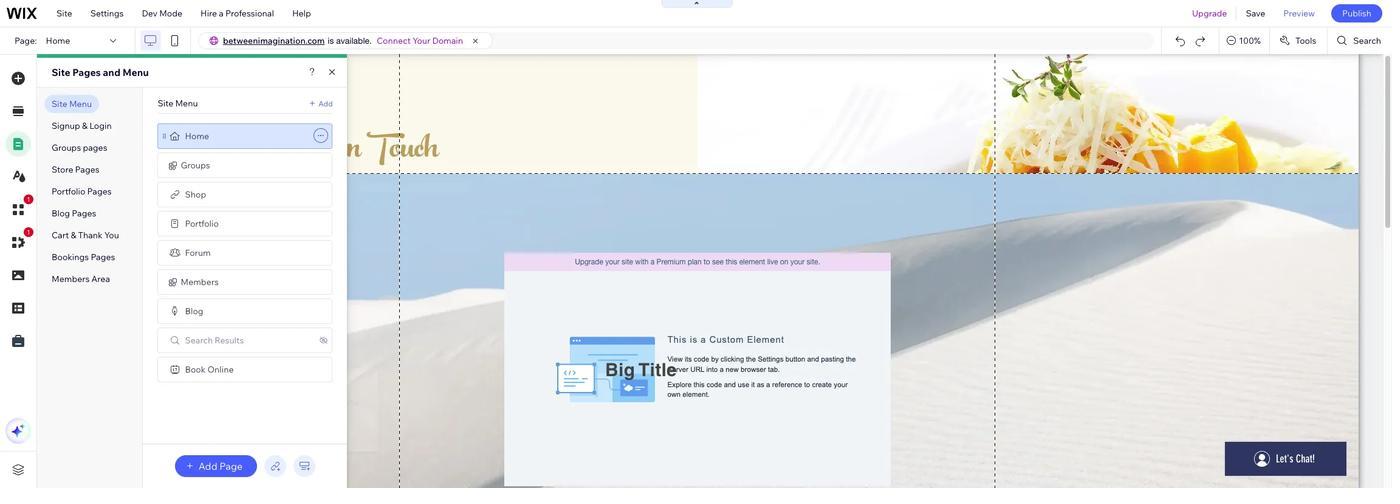 Task type: vqa. For each thing, say whether or not it's contained in the screenshot.
to
no



Task type: describe. For each thing, give the bounding box(es) containing it.
add for add
[[319, 99, 333, 108]]

save button
[[1237, 0, 1275, 27]]

signup
[[52, 120, 80, 131]]

online
[[208, 364, 234, 375]]

bookings pages
[[52, 252, 115, 263]]

blog for blog
[[185, 306, 203, 317]]

mode
[[159, 8, 182, 19]]

0 horizontal spatial menu
[[69, 98, 92, 109]]

dev mode
[[142, 8, 182, 19]]

portfolio for portfolio pages
[[52, 186, 85, 197]]

portfolio for portfolio
[[185, 218, 219, 229]]

pages for bookings
[[91, 252, 115, 263]]

tools button
[[1270, 27, 1328, 54]]

0 horizontal spatial home
[[46, 35, 70, 46]]

pages for site
[[73, 66, 101, 78]]

portfolio pages
[[52, 186, 112, 197]]

store pages
[[52, 164, 100, 175]]

1 horizontal spatial site menu
[[158, 98, 198, 109]]

search for search
[[1354, 35, 1382, 46]]

tools
[[1296, 35, 1317, 46]]

& for signup
[[82, 120, 88, 131]]

connect
[[377, 35, 411, 46]]

pages
[[83, 142, 107, 153]]

forum
[[185, 247, 211, 258]]

is
[[328, 36, 334, 46]]

login
[[89, 120, 112, 131]]

search results
[[185, 335, 244, 346]]

members for members
[[181, 277, 219, 288]]

add page
[[199, 460, 243, 472]]

your
[[413, 35, 431, 46]]

save
[[1246, 8, 1266, 19]]

hire a professional
[[201, 8, 274, 19]]

pages for store
[[75, 164, 100, 175]]

thank
[[78, 230, 103, 241]]

members for members area
[[52, 274, 90, 284]]

a
[[219, 8, 224, 19]]

1 horizontal spatial menu
[[123, 66, 149, 78]]

bookings
[[52, 252, 89, 263]]

signup & login
[[52, 120, 112, 131]]

available.
[[336, 36, 372, 46]]

0 horizontal spatial site menu
[[52, 98, 92, 109]]

members area
[[52, 274, 110, 284]]



Task type: locate. For each thing, give the bounding box(es) containing it.
site pages and menu
[[52, 66, 149, 78]]

0 vertical spatial 1 button
[[5, 195, 33, 222]]

search down publish
[[1354, 35, 1382, 46]]

preview
[[1284, 8, 1315, 19]]

portfolio up forum
[[185, 218, 219, 229]]

2 1 from the top
[[27, 229, 30, 236]]

1 horizontal spatial members
[[181, 277, 219, 288]]

1 horizontal spatial portfolio
[[185, 218, 219, 229]]

& left login
[[82, 120, 88, 131]]

0 horizontal spatial add
[[199, 460, 217, 472]]

1 1 button from the top
[[5, 195, 33, 222]]

results
[[215, 335, 244, 346]]

1
[[27, 196, 30, 203], [27, 229, 30, 236]]

0 horizontal spatial &
[[71, 230, 76, 241]]

1 button left blog pages at the top left of page
[[5, 195, 33, 222]]

home up shop
[[185, 131, 209, 142]]

1 vertical spatial add
[[199, 460, 217, 472]]

publish button
[[1332, 4, 1383, 22]]

publish
[[1343, 8, 1372, 19]]

0 horizontal spatial portfolio
[[52, 186, 85, 197]]

groups pages
[[52, 142, 107, 153]]

preview button
[[1275, 0, 1324, 27]]

1 left portfolio pages
[[27, 196, 30, 203]]

groups up shop
[[181, 160, 210, 171]]

home up site pages and menu
[[46, 35, 70, 46]]

search inside button
[[1354, 35, 1382, 46]]

0 vertical spatial search
[[1354, 35, 1382, 46]]

2 1 button from the top
[[5, 227, 33, 255]]

blog up search results
[[185, 306, 203, 317]]

1 vertical spatial portfolio
[[185, 218, 219, 229]]

2 horizontal spatial menu
[[175, 98, 198, 109]]

1 vertical spatial 1 button
[[5, 227, 33, 255]]

store
[[52, 164, 73, 175]]

pages up portfolio pages
[[75, 164, 100, 175]]

search button
[[1328, 27, 1393, 54]]

0 horizontal spatial groups
[[52, 142, 81, 153]]

dev
[[142, 8, 157, 19]]

1 horizontal spatial &
[[82, 120, 88, 131]]

&
[[82, 120, 88, 131], [71, 230, 76, 241]]

professional
[[226, 8, 274, 19]]

pages up cart & thank you
[[72, 208, 96, 219]]

0 vertical spatial &
[[82, 120, 88, 131]]

add page button
[[175, 455, 257, 477]]

site
[[57, 8, 72, 19], [52, 66, 70, 78], [158, 98, 173, 109], [52, 98, 67, 109]]

book online
[[185, 364, 234, 375]]

100%
[[1240, 35, 1261, 46]]

1 vertical spatial search
[[185, 335, 213, 346]]

site menu
[[158, 98, 198, 109], [52, 98, 92, 109]]

1 vertical spatial blog
[[185, 306, 203, 317]]

book
[[185, 364, 206, 375]]

blog
[[52, 208, 70, 219], [185, 306, 203, 317]]

groups down 'signup'
[[52, 142, 81, 153]]

0 horizontal spatial search
[[185, 335, 213, 346]]

cart
[[52, 230, 69, 241]]

shop
[[185, 189, 206, 200]]

pages left "and"
[[73, 66, 101, 78]]

1 horizontal spatial search
[[1354, 35, 1382, 46]]

portfolio up blog pages at the top left of page
[[52, 186, 85, 197]]

0 vertical spatial groups
[[52, 142, 81, 153]]

add inside add page button
[[199, 460, 217, 472]]

and
[[103, 66, 120, 78]]

1 vertical spatial &
[[71, 230, 76, 241]]

search up book
[[185, 335, 213, 346]]

blog for blog pages
[[52, 208, 70, 219]]

1 horizontal spatial blog
[[185, 306, 203, 317]]

0 vertical spatial home
[[46, 35, 70, 46]]

upgrade
[[1193, 8, 1227, 19]]

area
[[91, 274, 110, 284]]

0 vertical spatial blog
[[52, 208, 70, 219]]

pages for blog
[[72, 208, 96, 219]]

is available. connect your domain
[[328, 35, 463, 46]]

0 vertical spatial 1
[[27, 196, 30, 203]]

groups
[[52, 142, 81, 153], [181, 160, 210, 171]]

1 vertical spatial home
[[185, 131, 209, 142]]

0 vertical spatial portfolio
[[52, 186, 85, 197]]

hire
[[201, 8, 217, 19]]

1 button
[[5, 195, 33, 222], [5, 227, 33, 255]]

domain
[[432, 35, 463, 46]]

0 horizontal spatial blog
[[52, 208, 70, 219]]

add for add page
[[199, 460, 217, 472]]

1 button left 'cart'
[[5, 227, 33, 255]]

pages up area
[[91, 252, 115, 263]]

1 vertical spatial 1
[[27, 229, 30, 236]]

1 1 from the top
[[27, 196, 30, 203]]

portfolio
[[52, 186, 85, 197], [185, 218, 219, 229]]

pages
[[73, 66, 101, 78], [75, 164, 100, 175], [87, 186, 112, 197], [72, 208, 96, 219], [91, 252, 115, 263]]

1 vertical spatial groups
[[181, 160, 210, 171]]

home
[[46, 35, 70, 46], [185, 131, 209, 142]]

blog up 'cart'
[[52, 208, 70, 219]]

members
[[52, 274, 90, 284], [181, 277, 219, 288]]

0 horizontal spatial members
[[52, 274, 90, 284]]

menu
[[123, 66, 149, 78], [175, 98, 198, 109], [69, 98, 92, 109]]

add
[[319, 99, 333, 108], [199, 460, 217, 472]]

pages down store pages
[[87, 186, 112, 197]]

page
[[220, 460, 243, 472]]

0 vertical spatial add
[[319, 99, 333, 108]]

& for cart
[[71, 230, 76, 241]]

1 horizontal spatial add
[[319, 99, 333, 108]]

betweenimagination.com
[[223, 35, 325, 46]]

cart & thank you
[[52, 230, 119, 241]]

1 horizontal spatial groups
[[181, 160, 210, 171]]

members down bookings
[[52, 274, 90, 284]]

search for search results
[[185, 335, 213, 346]]

1 horizontal spatial home
[[185, 131, 209, 142]]

1 left 'cart'
[[27, 229, 30, 236]]

search
[[1354, 35, 1382, 46], [185, 335, 213, 346]]

groups for groups
[[181, 160, 210, 171]]

settings
[[90, 8, 124, 19]]

& right 'cart'
[[71, 230, 76, 241]]

help
[[292, 8, 311, 19]]

100% button
[[1220, 27, 1270, 54]]

groups for groups pages
[[52, 142, 81, 153]]

pages for portfolio
[[87, 186, 112, 197]]

members down forum
[[181, 277, 219, 288]]

you
[[104, 230, 119, 241]]

blog pages
[[52, 208, 96, 219]]



